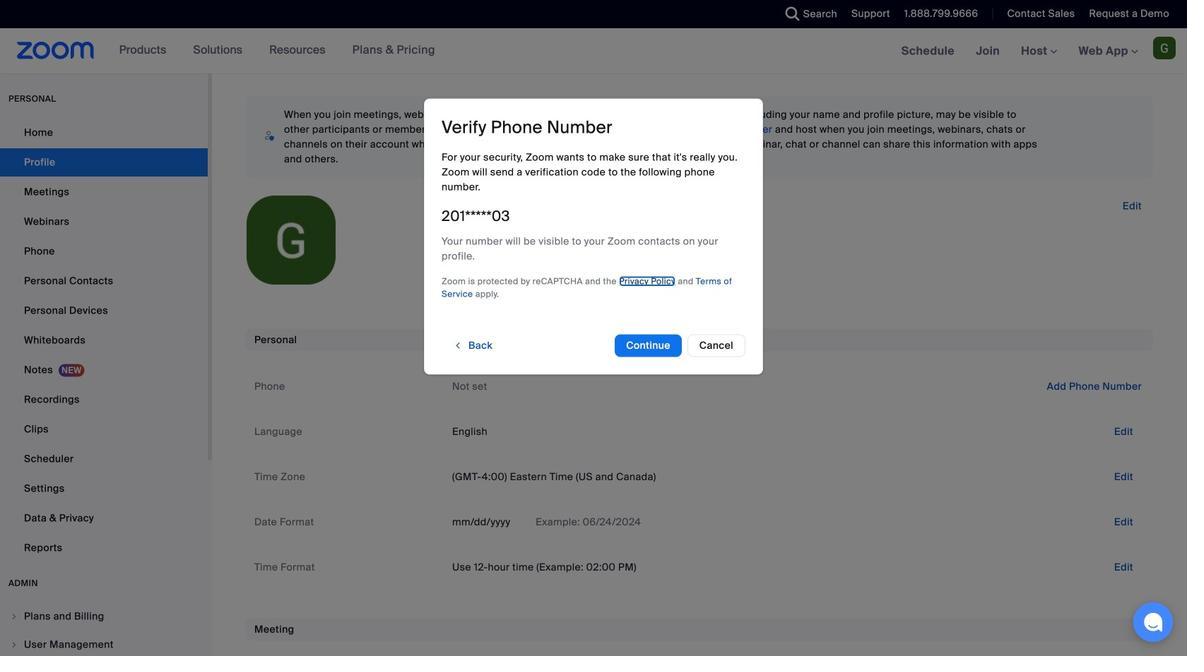Task type: describe. For each thing, give the bounding box(es) containing it.
admin menu menu
[[0, 604, 208, 657]]

personal menu menu
[[0, 119, 208, 564]]



Task type: locate. For each thing, give the bounding box(es) containing it.
left image
[[453, 339, 463, 353]]

open chat image
[[1144, 613, 1163, 633]]

meetings navigation
[[891, 28, 1187, 75]]

heading
[[442, 117, 613, 138]]

product information navigation
[[94, 28, 446, 74]]

dialog
[[424, 98, 763, 375]]

user photo image
[[247, 196, 336, 285]]

banner
[[0, 28, 1187, 75]]



Task type: vqa. For each thing, say whether or not it's contained in the screenshot.
meetings navigation
yes



